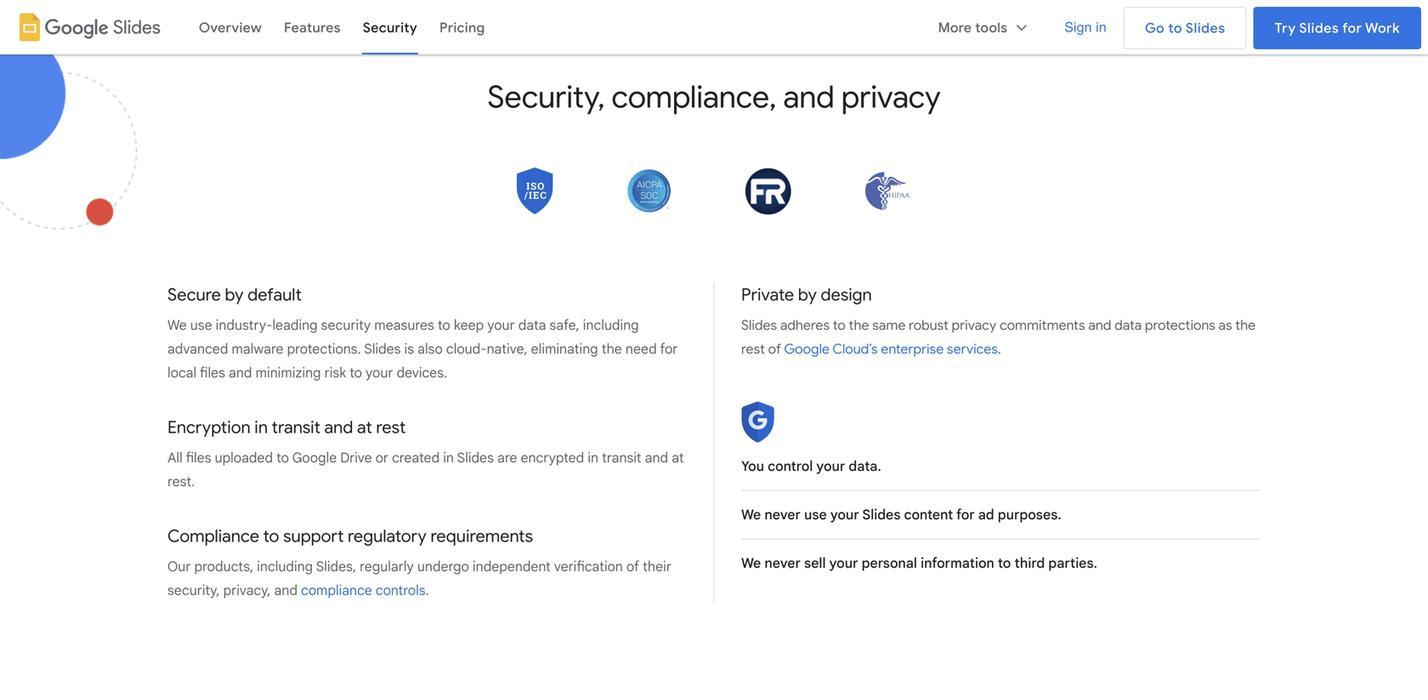 Task type: vqa. For each thing, say whether or not it's contained in the screenshot.
google.com
no



Task type: locate. For each thing, give the bounding box(es) containing it.
leading
[[273, 317, 318, 334]]

our products, including slides, regularly undergo independent verification of their security, privacy, and
[[168, 558, 672, 599]]

regulatory
[[348, 526, 427, 547]]

in right created
[[443, 449, 454, 466]]

slides inside 'slides adheres to the same robust privacy commitments and data protections as the rest of'
[[742, 317, 777, 334]]

by for secure
[[225, 284, 244, 305]]

1 horizontal spatial google
[[784, 341, 830, 358]]

1 vertical spatial .
[[426, 582, 429, 599]]

safe,
[[550, 317, 580, 334]]

in
[[1096, 19, 1107, 35], [255, 417, 268, 438], [443, 449, 454, 466], [588, 449, 599, 466]]

0 vertical spatial google
[[784, 341, 830, 358]]

your
[[488, 317, 515, 334], [366, 364, 393, 381], [817, 458, 846, 475], [831, 506, 860, 523], [830, 555, 858, 572]]

by
[[225, 284, 244, 305], [798, 284, 817, 305]]

transit right encrypted
[[602, 449, 642, 466]]

. down the "undergo"
[[426, 582, 429, 599]]

compliance
[[168, 526, 259, 547]]

your left the data.
[[817, 458, 846, 475]]

undergo
[[417, 558, 469, 575]]

transit
[[272, 417, 321, 438], [602, 449, 642, 466]]

google down encryption in transit and at rest
[[292, 449, 337, 466]]

1 vertical spatial transit
[[602, 449, 642, 466]]

security,
[[488, 78, 605, 117]]

security
[[321, 317, 371, 334]]

0 horizontal spatial data
[[519, 317, 546, 334]]

at
[[357, 417, 372, 438], [672, 449, 684, 466]]

rest down private
[[742, 341, 765, 358]]

2 by from the left
[[798, 284, 817, 305]]

24px image
[[1015, 20, 1030, 35]]

are
[[497, 449, 517, 466]]

malware
[[232, 341, 284, 358]]

enterprise
[[881, 341, 944, 358]]

at inside all files uploaded to google drive or created in slides are encrypted in transit and at rest.
[[672, 449, 684, 466]]

security, compliance, and privacy
[[488, 78, 941, 117]]

never down control
[[765, 506, 801, 523]]

2 data from the left
[[1115, 317, 1142, 334]]

1 horizontal spatial privacy
[[952, 317, 997, 334]]

to
[[1169, 20, 1183, 37], [438, 317, 450, 334], [833, 317, 846, 334], [350, 364, 362, 381], [277, 449, 289, 466], [263, 526, 279, 547], [998, 555, 1011, 572]]

slides
[[113, 16, 161, 38], [1186, 20, 1226, 37], [1300, 20, 1340, 37], [742, 317, 777, 334], [364, 341, 401, 358], [457, 449, 494, 466], [863, 506, 901, 523]]

2 vertical spatial for
[[957, 506, 975, 523]]

0 horizontal spatial for
[[660, 341, 678, 358]]

we down you
[[742, 506, 761, 523]]

private by design
[[742, 284, 872, 305]]

purposes.
[[998, 506, 1062, 523]]

0 vertical spatial including
[[583, 317, 639, 334]]

risk
[[325, 364, 346, 381]]

including inside our products, including slides, regularly undergo independent verification of their security, privacy, and
[[257, 558, 313, 575]]

including
[[583, 317, 639, 334], [257, 558, 313, 575]]

in right sign
[[1096, 19, 1107, 35]]

1 vertical spatial rest
[[376, 417, 406, 438]]

rest.
[[168, 473, 195, 490]]

for right need
[[660, 341, 678, 358]]

badge hipaa image
[[864, 168, 912, 214]]

all
[[168, 449, 183, 466]]

for inside we use industry-leading security measures to keep your data safe, including advanced malware protections. slides is also cloud-native, eliminating the need for local files and minimizing risk to your devices.
[[660, 341, 678, 358]]

never for sell
[[765, 555, 801, 572]]

data left protections
[[1115, 317, 1142, 334]]

compliance,
[[612, 78, 777, 117]]

data left safe,
[[519, 317, 546, 334]]

privacy inside 'slides adheres to the same robust privacy commitments and data protections as the rest of'
[[952, 317, 997, 334]]

of left their
[[627, 558, 639, 575]]

at up drive
[[357, 417, 372, 438]]

for
[[1343, 20, 1363, 37], [660, 341, 678, 358], [957, 506, 975, 523]]

we left sell
[[742, 555, 761, 572]]

for inside 'link'
[[1343, 20, 1363, 37]]

use up advanced
[[190, 317, 212, 334]]

0 horizontal spatial by
[[225, 284, 244, 305]]

to down encryption in transit and at rest
[[277, 449, 289, 466]]

slides,
[[316, 558, 356, 575]]

1 horizontal spatial transit
[[602, 449, 642, 466]]

security,
[[168, 582, 220, 599]]

including down support
[[257, 558, 313, 575]]

0 vertical spatial rest
[[742, 341, 765, 358]]

google inside all files uploaded to google drive or created in slides are encrypted in transit and at rest.
[[292, 449, 337, 466]]

use inside we use industry-leading security measures to keep your data safe, including advanced malware protections. slides is also cloud-native, eliminating the need for local files and minimizing risk to your devices.
[[190, 317, 212, 334]]

1 horizontal spatial rest
[[742, 341, 765, 358]]

0 horizontal spatial google
[[292, 449, 337, 466]]

1 horizontal spatial data
[[1115, 317, 1142, 334]]

files right all
[[186, 449, 211, 466]]

1 vertical spatial including
[[257, 558, 313, 575]]

0 horizontal spatial transit
[[272, 417, 321, 438]]

privacy,
[[223, 582, 271, 599]]

you
[[742, 458, 765, 475]]

1 by from the left
[[225, 284, 244, 305]]

overview link
[[188, 7, 273, 48]]

and inside we use industry-leading security measures to keep your data safe, including advanced malware protections. slides is also cloud-native, eliminating the need for local files and minimizing risk to your devices.
[[229, 364, 252, 381]]

1 vertical spatial use
[[804, 506, 827, 523]]

1 vertical spatial google
[[292, 449, 337, 466]]

their
[[643, 558, 672, 575]]

0 horizontal spatial use
[[190, 317, 212, 334]]

encryption
[[168, 417, 251, 438]]

by for private
[[798, 284, 817, 305]]

to left support
[[263, 526, 279, 547]]

at left you
[[672, 449, 684, 466]]

never
[[765, 506, 801, 523], [765, 555, 801, 572]]

slides icon image
[[14, 12, 45, 43]]

support
[[283, 526, 344, 547]]

created
[[392, 449, 440, 466]]

we inside we use industry-leading security measures to keep your data safe, including advanced malware protections. slides is also cloud-native, eliminating the need for local files and minimizing risk to your devices.
[[168, 317, 187, 334]]

independent
[[473, 558, 551, 575]]

0 vertical spatial for
[[1343, 20, 1363, 37]]

use up sell
[[804, 506, 827, 523]]

including up need
[[583, 317, 639, 334]]

the up "cloud's"
[[849, 317, 870, 334]]

rest up or
[[376, 417, 406, 438]]

your left devices.
[[366, 364, 393, 381]]

list
[[169, 0, 1055, 54]]

never for use
[[765, 506, 801, 523]]

2 horizontal spatial for
[[1343, 20, 1363, 37]]

0 vertical spatial files
[[200, 364, 225, 381]]

compliance to support regulatory requirements
[[168, 526, 533, 547]]

0 horizontal spatial the
[[602, 341, 622, 358]]

1 vertical spatial for
[[660, 341, 678, 358]]

1 vertical spatial we
[[742, 506, 761, 523]]

1 horizontal spatial by
[[798, 284, 817, 305]]

privacy icon image
[[742, 402, 775, 443]]

1 vertical spatial at
[[672, 449, 684, 466]]

rest
[[742, 341, 765, 358], [376, 417, 406, 438]]

1 horizontal spatial for
[[957, 506, 975, 523]]

data for secure by default
[[519, 317, 546, 334]]

robust
[[909, 317, 949, 334]]

we use industry-leading security measures to keep your data safe, including advanced malware protections. slides is also cloud-native, eliminating the need for local files and minimizing risk to your devices.
[[168, 317, 678, 381]]

transit down minimizing
[[272, 417, 321, 438]]

to inside 'slides adheres to the same robust privacy commitments and data protections as the rest of'
[[833, 317, 846, 334]]

1 data from the left
[[519, 317, 546, 334]]

0 vertical spatial use
[[190, 317, 212, 334]]

the left need
[[602, 341, 622, 358]]

0 horizontal spatial rest
[[376, 417, 406, 438]]

google cloud's enterprise services .
[[784, 341, 1002, 358]]

google
[[784, 341, 830, 358], [292, 449, 337, 466]]

files down advanced
[[200, 364, 225, 381]]

to inside all files uploaded to google drive or created in slides are encrypted in transit and at rest.
[[277, 449, 289, 466]]

privacy
[[842, 78, 941, 117], [952, 317, 997, 334]]

we up advanced
[[168, 317, 187, 334]]

data inside 'slides adheres to the same robust privacy commitments and data protections as the rest of'
[[1115, 317, 1142, 334]]

more tools link
[[927, 7, 1041, 48]]

0 vertical spatial of
[[768, 341, 782, 358]]

1 horizontal spatial of
[[768, 341, 782, 358]]

1 vertical spatial never
[[765, 555, 801, 572]]

regularly
[[360, 558, 414, 575]]

0 horizontal spatial including
[[257, 558, 313, 575]]

.
[[998, 341, 1002, 358], [426, 582, 429, 599]]

by up "adheres"
[[798, 284, 817, 305]]

1 vertical spatial files
[[186, 449, 211, 466]]

files inside all files uploaded to google drive or created in slides are encrypted in transit and at rest.
[[186, 449, 211, 466]]

cloud-
[[446, 341, 487, 358]]

pricing
[[440, 19, 485, 36]]

to right risk
[[350, 364, 362, 381]]

1 vertical spatial privacy
[[952, 317, 997, 334]]

1 never from the top
[[765, 506, 801, 523]]

content
[[904, 506, 954, 523]]

0 vertical spatial transit
[[272, 417, 321, 438]]

the right 'as'
[[1236, 317, 1256, 334]]

your down the data.
[[831, 506, 860, 523]]

to left keep
[[438, 317, 450, 334]]

by up industry- in the top of the page
[[225, 284, 244, 305]]

we never use your slides content for ad purposes.
[[742, 506, 1062, 523]]

for left ad
[[957, 506, 975, 523]]

features link
[[273, 7, 352, 48]]

1 horizontal spatial at
[[672, 449, 684, 466]]

list containing overview
[[169, 0, 1055, 54]]

1 horizontal spatial .
[[998, 341, 1002, 358]]

to left third
[[998, 555, 1011, 572]]

devices.
[[397, 364, 447, 381]]

all files uploaded to google drive or created in slides are encrypted in transit and at rest.
[[168, 449, 684, 490]]

data inside we use industry-leading security measures to keep your data safe, including advanced malware protections. slides is also cloud-native, eliminating the need for local files and minimizing risk to your devices.
[[519, 317, 546, 334]]

1 vertical spatial of
[[627, 558, 639, 575]]

0 vertical spatial we
[[168, 317, 187, 334]]

0 vertical spatial never
[[765, 506, 801, 523]]

compliance controls .
[[301, 582, 429, 599]]

features
[[284, 19, 341, 36]]

to up "cloud's"
[[833, 317, 846, 334]]

files inside we use industry-leading security measures to keep your data safe, including advanced malware protections. slides is also cloud-native, eliminating the need for local files and minimizing risk to your devices.
[[200, 364, 225, 381]]

1 horizontal spatial including
[[583, 317, 639, 334]]

google down "adheres"
[[784, 341, 830, 358]]

for left work
[[1343, 20, 1363, 37]]

badge soc image
[[626, 168, 673, 214]]

sign in
[[1065, 19, 1107, 35]]

0 horizontal spatial .
[[426, 582, 429, 599]]

of down "adheres"
[[768, 341, 782, 358]]

0 horizontal spatial at
[[357, 417, 372, 438]]

rest inside 'slides adheres to the same robust privacy commitments and data protections as the rest of'
[[742, 341, 765, 358]]

data
[[519, 317, 546, 334], [1115, 317, 1142, 334]]

2 vertical spatial we
[[742, 555, 761, 572]]

adheres
[[781, 317, 830, 334]]

0 vertical spatial .
[[998, 341, 1002, 358]]

2 never from the top
[[765, 555, 801, 572]]

protections.
[[287, 341, 361, 358]]

0 horizontal spatial of
[[627, 558, 639, 575]]

never left sell
[[765, 555, 801, 572]]

. down commitments
[[998, 341, 1002, 358]]

controls
[[376, 582, 426, 599]]

0 vertical spatial privacy
[[842, 78, 941, 117]]



Task type: describe. For each thing, give the bounding box(es) containing it.
try slides for work
[[1275, 20, 1401, 37]]

services
[[947, 341, 998, 358]]

transit inside all files uploaded to google drive or created in slides are encrypted in transit and at rest.
[[602, 449, 642, 466]]

keep
[[454, 317, 484, 334]]

native,
[[487, 341, 528, 358]]

cloud's
[[833, 341, 878, 358]]

we for we never use your slides content for ad purposes.
[[742, 506, 761, 523]]

data for private by design
[[1115, 317, 1142, 334]]

0 vertical spatial at
[[357, 417, 372, 438]]

encrypted
[[521, 449, 584, 466]]

security
[[363, 19, 418, 36]]

try slides for work link
[[1254, 7, 1422, 49]]

to right go
[[1169, 20, 1183, 37]]

2 horizontal spatial the
[[1236, 317, 1256, 334]]

try
[[1275, 20, 1297, 37]]

same
[[873, 317, 906, 334]]

industry-
[[216, 317, 273, 334]]

default
[[248, 284, 302, 305]]

commitments
[[1000, 317, 1086, 334]]

of inside 'slides adheres to the same robust privacy commitments and data protections as the rest of'
[[768, 341, 782, 358]]

we for we never sell your personal information to third parties.
[[742, 555, 761, 572]]

is
[[404, 341, 414, 358]]

slides adheres to the same robust privacy commitments and data protections as the rest of
[[742, 317, 1256, 358]]

go to slides
[[1145, 20, 1226, 37]]

go to slides link
[[1124, 7, 1247, 49]]

compliance
[[301, 582, 372, 599]]

we for we use industry-leading security measures to keep your data safe, including advanced malware protections. slides is also cloud-native, eliminating the need for local files and minimizing risk to your devices.
[[168, 317, 187, 334]]

control
[[768, 458, 813, 475]]

verification
[[554, 558, 623, 575]]

requirements
[[431, 526, 533, 547]]

of inside our products, including slides, regularly undergo independent verification of their security, privacy, and
[[627, 558, 639, 575]]

more tools
[[938, 19, 1008, 36]]

our
[[168, 558, 191, 575]]

work
[[1366, 20, 1401, 37]]

sign in link
[[1055, 7, 1117, 48]]

compliance controls link
[[301, 582, 426, 599]]

need
[[626, 341, 657, 358]]

slides inside all files uploaded to google drive or created in slides are encrypted in transit and at rest.
[[457, 449, 494, 466]]

sell
[[804, 555, 826, 572]]

your right sell
[[830, 555, 858, 572]]

tools
[[976, 19, 1008, 36]]

encryption in transit and at rest
[[168, 417, 406, 438]]

go
[[1145, 20, 1165, 37]]

overview
[[199, 19, 262, 36]]

pricing link
[[429, 7, 496, 48]]

local
[[168, 364, 197, 381]]

personal
[[862, 555, 918, 572]]

and inside 'slides adheres to the same robust privacy commitments and data protections as the rest of'
[[1089, 317, 1112, 334]]

more
[[938, 19, 972, 36]]

0 horizontal spatial privacy
[[842, 78, 941, 117]]

you control your data.
[[742, 458, 882, 475]]

uploaded
[[215, 449, 273, 466]]

advanced
[[168, 341, 228, 358]]

measures
[[374, 317, 434, 334]]

slides link
[[7, 7, 168, 48]]

parties.
[[1049, 555, 1098, 572]]

we never sell your personal information to third parties.
[[742, 555, 1098, 572]]

in up "uploaded" at the bottom left of the page
[[255, 417, 268, 438]]

also
[[418, 341, 443, 358]]

slides inside 'link'
[[1300, 20, 1340, 37]]

your up the 'native,'
[[488, 317, 515, 334]]

data.
[[849, 458, 882, 475]]

1 horizontal spatial the
[[849, 317, 870, 334]]

third
[[1015, 555, 1045, 572]]

badge fr image
[[745, 167, 793, 215]]

security link
[[352, 7, 429, 48]]

slides inside we use industry-leading security measures to keep your data safe, including advanced malware protections. slides is also cloud-native, eliminating the need for local files and minimizing risk to your devices.
[[364, 341, 401, 358]]

minimizing
[[256, 364, 321, 381]]

and inside all files uploaded to google drive or created in slides are encrypted in transit and at rest.
[[645, 449, 669, 466]]

protections
[[1145, 317, 1216, 334]]

products,
[[194, 558, 254, 575]]

secure by default
[[168, 284, 302, 305]]

in right encrypted
[[588, 449, 599, 466]]

the inside we use industry-leading security measures to keep your data safe, including advanced malware protections. slides is also cloud-native, eliminating the need for local files and minimizing risk to your devices.
[[602, 341, 622, 358]]

or
[[376, 449, 389, 466]]

and inside our products, including slides, regularly undergo independent verification of their security, privacy, and
[[274, 582, 298, 599]]

drive
[[340, 449, 372, 466]]

1 horizontal spatial use
[[804, 506, 827, 523]]

as
[[1219, 317, 1233, 334]]

google cloud's enterprise services link
[[784, 341, 998, 358]]

ad
[[979, 506, 995, 523]]

information
[[921, 555, 995, 572]]

including inside we use industry-leading security measures to keep your data safe, including advanced malware protections. slides is also cloud-native, eliminating the need for local files and minimizing risk to your devices.
[[583, 317, 639, 334]]

private
[[742, 284, 794, 305]]

design
[[821, 284, 872, 305]]

eliminating
[[531, 341, 598, 358]]

badge iso iec image
[[517, 168, 554, 214]]

sign
[[1065, 19, 1092, 35]]

secure
[[168, 284, 221, 305]]



